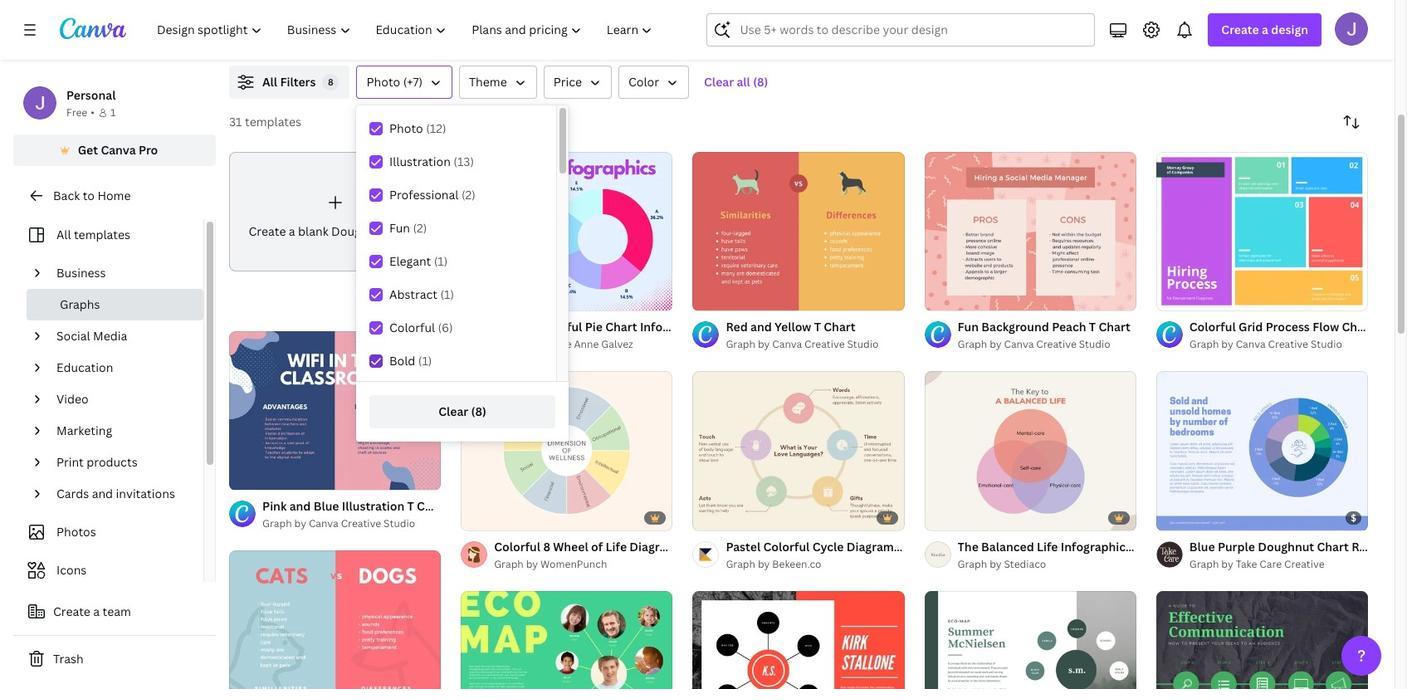 Task type: locate. For each thing, give the bounding box(es) containing it.
1 life from the left
[[606, 539, 627, 555]]

0 horizontal spatial (8)
[[471, 404, 487, 419]]

graph left the womenpunch
[[494, 557, 524, 571]]

graph by canva creative studio link for peach
[[958, 337, 1131, 353]]

of
[[591, 539, 603, 555]]

and right cards
[[92, 486, 113, 502]]

(1)
[[434, 253, 448, 269], [441, 287, 454, 302], [418, 353, 432, 369]]

graph inside fun background peach t chart graph by canva creative studio
[[958, 338, 988, 352]]

blue
[[314, 498, 339, 514], [1190, 539, 1216, 555]]

(1) for bold (1)
[[418, 353, 432, 369]]

pink and blue illustration t chart link
[[262, 497, 449, 516]]

by inside pink and blue illustration t chart graph by canva creative studio
[[294, 517, 306, 531]]

1 vertical spatial templates
[[74, 227, 130, 243]]

by down pastel
[[758, 557, 770, 571]]

1 horizontal spatial create
[[249, 223, 286, 239]]

print
[[56, 454, 84, 470]]

studio down pink and blue illustration t chart link on the bottom of the page
[[384, 517, 415, 531]]

0 vertical spatial (8)
[[754, 74, 769, 90]]

2 horizontal spatial and
[[751, 319, 772, 335]]

graph by canva creative studio link down yellow
[[726, 337, 879, 353]]

all down back on the top of the page
[[56, 227, 71, 243]]

canva inside button
[[101, 142, 136, 158]]

0 horizontal spatial templates
[[74, 227, 130, 243]]

studio inside red and yellow t chart graph by canva creative studio
[[848, 338, 879, 352]]

graph by canva creative studio link down process
[[1190, 337, 1369, 353]]

2 horizontal spatial t
[[1090, 319, 1097, 335]]

canva down background
[[1005, 338, 1034, 352]]

graph down purple
[[1190, 557, 1220, 571]]

team
[[103, 604, 131, 620]]

by down pink and blue illustration t chart link on the bottom of the page
[[294, 517, 306, 531]]

0 horizontal spatial doughnut
[[331, 223, 387, 239]]

diagram inside the balanced life infographic venn diagram graph graph by stediaco
[[1161, 539, 1208, 555]]

fun
[[390, 220, 410, 236], [958, 319, 979, 335]]

0 vertical spatial clear
[[704, 74, 734, 90]]

(2) down (13)
[[462, 187, 476, 203]]

0 horizontal spatial life
[[606, 539, 627, 555]]

canva down grid
[[1237, 338, 1266, 352]]

31
[[229, 114, 242, 130]]

photo for photo (12)
[[390, 120, 423, 136]]

2 vertical spatial create
[[53, 604, 90, 620]]

studio for process
[[1311, 338, 1343, 352]]

price button
[[544, 66, 612, 99]]

by inside colorful 8 wheel of life diagram graph graph by womenpunch
[[526, 557, 538, 571]]

8 right filters
[[328, 76, 334, 88]]

0 horizontal spatial clear
[[439, 404, 469, 419]]

0 vertical spatial create
[[1222, 22, 1260, 37]]

graph inside red and yellow t chart graph by canva creative studio
[[726, 338, 756, 352]]

the balanced life infographic venn diagram graph image
[[925, 372, 1137, 531]]

graphs
[[60, 297, 100, 312]]

blue left purple
[[1190, 539, 1216, 555]]

studio down flow
[[1311, 338, 1343, 352]]

2 horizontal spatial a
[[1263, 22, 1269, 37]]

clear (8) button
[[370, 395, 556, 429]]

None search field
[[707, 13, 1096, 47]]

a for team
[[93, 604, 100, 620]]

2 life from the left
[[1037, 539, 1059, 555]]

a left design
[[1263, 22, 1269, 37]]

colorful grid process flow chart image
[[1157, 152, 1369, 311]]

graph down pink
[[262, 517, 292, 531]]

0 horizontal spatial fun
[[390, 220, 410, 236]]

colorful inside simple colorful pie chart infographics graph by rizelle anne galvez
[[536, 319, 583, 335]]

1 vertical spatial a
[[289, 223, 295, 239]]

canva for colorful
[[1237, 338, 1266, 352]]

0 horizontal spatial 8
[[328, 76, 334, 88]]

by down background
[[990, 338, 1002, 352]]

blue inside blue purple doughnut chart real estat graph by take care creative
[[1190, 539, 1216, 555]]

canva inside red and yellow t chart graph by canva creative studio
[[773, 338, 803, 352]]

1 vertical spatial (2)
[[413, 220, 427, 236]]

1 vertical spatial photo
[[390, 120, 423, 136]]

photo for photo (+7)
[[367, 74, 401, 90]]

create
[[1222, 22, 1260, 37], [249, 223, 286, 239], [53, 604, 90, 620]]

charcoal and green effective communication process flow chart image
[[1157, 591, 1369, 689]]

3 diagram from the left
[[1161, 539, 1208, 555]]

creative down fun background peach t chart link
[[1037, 338, 1077, 352]]

professional (2)
[[390, 187, 476, 203]]

1 horizontal spatial 8
[[544, 539, 551, 555]]

design
[[1272, 22, 1309, 37]]

diagram right of
[[630, 539, 677, 555]]

social media
[[56, 328, 127, 344]]

background
[[982, 319, 1050, 335]]

graph by canva creative studio link for yellow
[[726, 337, 879, 353]]

Search search field
[[740, 14, 1085, 46]]

1 horizontal spatial blue
[[1190, 539, 1216, 555]]

create inside the create a blank doughnut chart element
[[249, 223, 286, 239]]

1 horizontal spatial and
[[290, 498, 311, 514]]

creative inside red and yellow t chart graph by canva creative studio
[[805, 338, 845, 352]]

doughnut up graph by take care creative link
[[1259, 539, 1315, 555]]

social
[[56, 328, 90, 344]]

create for create a design
[[1222, 22, 1260, 37]]

0 vertical spatial blue
[[314, 498, 339, 514]]

0 horizontal spatial t
[[407, 498, 414, 514]]

t inside red and yellow t chart graph by canva creative studio
[[815, 319, 821, 335]]

red and yellow t chart link
[[726, 318, 879, 337]]

by inside simple colorful pie chart infographics graph by rizelle anne galvez
[[526, 338, 538, 352]]

a left blank
[[289, 223, 295, 239]]

1 horizontal spatial doughnut
[[1259, 539, 1315, 555]]

2 vertical spatial a
[[93, 604, 100, 620]]

graph inside colorful grid process flow chart graph by canva creative studio
[[1190, 338, 1220, 352]]

1 vertical spatial illustration
[[342, 498, 405, 514]]

back
[[53, 188, 80, 204]]

photo left (12)
[[390, 120, 423, 136]]

1 vertical spatial fun
[[958, 319, 979, 335]]

colorful left wheel at the left of the page
[[494, 539, 541, 555]]

0 horizontal spatial create
[[53, 604, 90, 620]]

photos link
[[23, 517, 194, 548]]

diagram right venn
[[1161, 539, 1208, 555]]

1 vertical spatial clear
[[439, 404, 469, 419]]

creative down red and yellow t chart link
[[805, 338, 845, 352]]

create left design
[[1222, 22, 1260, 37]]

get canva pro
[[78, 142, 158, 158]]

t inside fun background peach t chart graph by canva creative studio
[[1090, 319, 1097, 335]]

creative down pink and blue illustration t chart link on the bottom of the page
[[341, 517, 381, 531]]

diagram inside colorful 8 wheel of life diagram graph graph by womenpunch
[[630, 539, 677, 555]]

creative for process
[[1269, 338, 1309, 352]]

1 horizontal spatial (2)
[[462, 187, 476, 203]]

graph inside pink and blue illustration t chart graph by canva creative studio
[[262, 517, 292, 531]]

1 horizontal spatial templates
[[245, 114, 302, 130]]

0 vertical spatial templates
[[245, 114, 302, 130]]

all left filters
[[262, 74, 278, 90]]

marketing link
[[50, 415, 194, 447]]

studio inside colorful grid process flow chart graph by canva creative studio
[[1311, 338, 1343, 352]]

by left the womenpunch
[[526, 557, 538, 571]]

1 diagram from the left
[[630, 539, 677, 555]]

and right pink
[[290, 498, 311, 514]]

colorful inside colorful grid process flow chart graph by canva creative studio
[[1190, 319, 1237, 335]]

1 horizontal spatial diagram
[[847, 539, 894, 555]]

colorful up rizelle
[[536, 319, 583, 335]]

colorful down abstract
[[390, 320, 435, 336]]

colorful left grid
[[1190, 319, 1237, 335]]

by left rizelle
[[526, 338, 538, 352]]

a for design
[[1263, 22, 1269, 37]]

8 inside colorful 8 wheel of life diagram graph graph by womenpunch
[[544, 539, 551, 555]]

colorful 8 wheel of life diagram graph image
[[461, 372, 673, 531]]

bekeen.co
[[773, 557, 822, 571]]

1 horizontal spatial life
[[1037, 539, 1059, 555]]

templates right 31
[[245, 114, 302, 130]]

graph down 'red'
[[726, 338, 756, 352]]

graph down background
[[958, 338, 988, 352]]

1 horizontal spatial a
[[289, 223, 295, 239]]

pastel colorful cycle diagram graph link
[[726, 538, 932, 556]]

blue right pink
[[314, 498, 339, 514]]

2 vertical spatial (1)
[[418, 353, 432, 369]]

creative inside fun background peach t chart graph by canva creative studio
[[1037, 338, 1077, 352]]

create left blank
[[249, 223, 286, 239]]

a
[[1263, 22, 1269, 37], [289, 223, 295, 239], [93, 604, 100, 620]]

1 horizontal spatial clear
[[704, 74, 734, 90]]

(1) right "bold"
[[418, 353, 432, 369]]

studio down red and yellow t chart link
[[848, 338, 879, 352]]

templates down back to home
[[74, 227, 130, 243]]

create inside create a team button
[[53, 604, 90, 620]]

pastel colorful cycle diagram graph image
[[693, 372, 905, 531]]

canva left pro
[[101, 142, 136, 158]]

templates
[[245, 114, 302, 130], [74, 227, 130, 243]]

0 vertical spatial fun
[[390, 220, 410, 236]]

1 horizontal spatial t
[[815, 319, 821, 335]]

(2) up elegant (1)
[[413, 220, 427, 236]]

1 vertical spatial (8)
[[471, 404, 487, 419]]

templates inside "all templates" link
[[74, 227, 130, 243]]

creative inside colorful grid process flow chart graph by canva creative studio
[[1269, 338, 1309, 352]]

all inside "all templates" link
[[56, 227, 71, 243]]

creative inside blue purple doughnut chart real estat graph by take care creative
[[1285, 557, 1325, 571]]

fun up elegant
[[390, 220, 410, 236]]

colorful 8 wheel of life diagram graph graph by womenpunch
[[494, 539, 715, 571]]

free •
[[66, 105, 95, 120]]

(1) up (6)
[[441, 287, 454, 302]]

life right of
[[606, 539, 627, 555]]

0 vertical spatial doughnut
[[331, 223, 387, 239]]

canva for fun
[[1005, 338, 1034, 352]]

graph by canva creative studio link for process
[[1190, 337, 1369, 353]]

a inside dropdown button
[[1263, 22, 1269, 37]]

theme
[[469, 74, 507, 90]]

fun background peach t chart link
[[958, 318, 1131, 337]]

by inside the balanced life infographic venn diagram graph graph by stediaco
[[990, 557, 1002, 571]]

8
[[328, 76, 334, 88], [544, 539, 551, 555]]

the balanced life infographic venn diagram graph graph by stediaco
[[958, 539, 1246, 571]]

canva down yellow
[[773, 338, 803, 352]]

by left the take
[[1222, 557, 1234, 571]]

colorful up the bekeen.co
[[764, 539, 810, 555]]

color button
[[619, 66, 689, 99]]

and inside red and yellow t chart graph by canva creative studio
[[751, 319, 772, 335]]

life
[[606, 539, 627, 555], [1037, 539, 1059, 555]]

0 horizontal spatial all
[[56, 227, 71, 243]]

1 horizontal spatial all
[[262, 74, 278, 90]]

top level navigation element
[[146, 13, 667, 47]]

jacob simon image
[[1336, 12, 1369, 46]]

by inside fun background peach t chart graph by canva creative studio
[[990, 338, 1002, 352]]

color
[[629, 74, 660, 90]]

by
[[526, 338, 538, 352], [758, 338, 770, 352], [990, 338, 1002, 352], [1222, 338, 1234, 352], [294, 517, 306, 531], [526, 557, 538, 571], [758, 557, 770, 571], [990, 557, 1002, 571], [1222, 557, 1234, 571]]

clear inside 'button'
[[704, 74, 734, 90]]

get canva pro button
[[13, 135, 216, 166]]

canva inside colorful grid process flow chart graph by canva creative studio
[[1237, 338, 1266, 352]]

Sort by button
[[1336, 105, 1369, 139]]

estat
[[1380, 539, 1408, 555]]

0 vertical spatial illustration
[[390, 154, 451, 169]]

photo left (+7)
[[367, 74, 401, 90]]

graph up the take
[[1211, 539, 1246, 555]]

0 vertical spatial (1)
[[434, 253, 448, 269]]

8 left wheel at the left of the page
[[544, 539, 551, 555]]

fun background peach t chart graph by canva creative studio
[[958, 319, 1131, 352]]

and inside pink and blue illustration t chart graph by canva creative studio
[[290, 498, 311, 514]]

t for yellow
[[815, 319, 821, 335]]

life up graph by stediaco link at the right bottom of page
[[1037, 539, 1059, 555]]

peach
[[1053, 319, 1087, 335]]

1 vertical spatial all
[[56, 227, 71, 243]]

diagram
[[630, 539, 677, 555], [847, 539, 894, 555], [1161, 539, 1208, 555]]

chart inside fun background peach t chart graph by canva creative studio
[[1099, 319, 1131, 335]]

and
[[751, 319, 772, 335], [92, 486, 113, 502], [290, 498, 311, 514]]

media
[[93, 328, 127, 344]]

bold (1)
[[390, 353, 432, 369]]

abstract
[[390, 287, 438, 302]]

0 vertical spatial a
[[1263, 22, 1269, 37]]

pro
[[139, 142, 158, 158]]

colorful (6)
[[390, 320, 453, 336]]

chart inside red and yellow t chart graph by canva creative studio
[[824, 319, 856, 335]]

create for create a team
[[53, 604, 90, 620]]

2 horizontal spatial create
[[1222, 22, 1260, 37]]

studio inside fun background peach t chart graph by canva creative studio
[[1080, 338, 1111, 352]]

diagram right cycle
[[847, 539, 894, 555]]

1 vertical spatial (1)
[[441, 287, 454, 302]]

fun left background
[[958, 319, 979, 335]]

venn
[[1129, 539, 1158, 555]]

2 horizontal spatial diagram
[[1161, 539, 1208, 555]]

graph left pastel
[[680, 539, 715, 555]]

colorful inside colorful 8 wheel of life diagram graph graph by womenpunch
[[494, 539, 541, 555]]

0 horizontal spatial (2)
[[413, 220, 427, 236]]

photo inside the 'photo (+7)' button
[[367, 74, 401, 90]]

0 horizontal spatial diagram
[[630, 539, 677, 555]]

by down balanced
[[990, 557, 1002, 571]]

1 horizontal spatial (8)
[[754, 74, 769, 90]]

graph down simple on the top of the page
[[494, 338, 524, 352]]

a left team
[[93, 604, 100, 620]]

get
[[78, 142, 98, 158]]

purple
[[1218, 539, 1256, 555]]

graph left the the in the bottom right of the page
[[897, 539, 932, 555]]

galvez
[[602, 338, 633, 352]]

create inside create a design dropdown button
[[1222, 22, 1260, 37]]

by down colorful grid process flow chart link
[[1222, 338, 1234, 352]]

1 horizontal spatial fun
[[958, 319, 979, 335]]

doughnut charts templates image
[[1014, 0, 1369, 46]]

1 vertical spatial doughnut
[[1259, 539, 1315, 555]]

doughnut right blank
[[331, 223, 387, 239]]

2 diagram from the left
[[847, 539, 894, 555]]

video
[[56, 391, 89, 407]]

1 vertical spatial create
[[249, 223, 286, 239]]

1 vertical spatial blue
[[1190, 539, 1216, 555]]

photo (12)
[[390, 120, 446, 136]]

photo
[[367, 74, 401, 90], [390, 120, 423, 136]]

create down icons
[[53, 604, 90, 620]]

0 horizontal spatial and
[[92, 486, 113, 502]]

creative down process
[[1269, 338, 1309, 352]]

canva inside fun background peach t chart graph by canva creative studio
[[1005, 338, 1034, 352]]

a inside button
[[93, 604, 100, 620]]

and right 'red'
[[751, 319, 772, 335]]

studio down peach
[[1080, 338, 1111, 352]]

clear inside button
[[439, 404, 469, 419]]

creative down blue purple doughnut chart real estat link
[[1285, 557, 1325, 571]]

graph by canva creative studio link down peach
[[958, 337, 1131, 353]]

clear for clear all (8)
[[704, 74, 734, 90]]

t inside pink and blue illustration t chart graph by canva creative studio
[[407, 498, 414, 514]]

colorful grid process flow chart link
[[1190, 318, 1375, 337]]

womenpunch
[[541, 557, 607, 571]]

0 vertical spatial photo
[[367, 74, 401, 90]]

graph by rizelle anne galvez link
[[494, 337, 673, 353]]

(8)
[[754, 74, 769, 90], [471, 404, 487, 419]]

fun inside fun background peach t chart graph by canva creative studio
[[958, 319, 979, 335]]

(1) right elegant
[[434, 253, 448, 269]]

0 horizontal spatial a
[[93, 604, 100, 620]]

elegant
[[390, 253, 431, 269]]

graph down colorful grid process flow chart link
[[1190, 338, 1220, 352]]

0 vertical spatial (2)
[[462, 187, 476, 203]]

by inside pastel colorful cycle diagram graph graph by bekeen.co
[[758, 557, 770, 571]]

by down red and yellow t chart link
[[758, 338, 770, 352]]

products
[[87, 454, 138, 470]]

and for red
[[751, 319, 772, 335]]

canva down pink and blue illustration t chart link on the bottom of the page
[[309, 517, 339, 531]]

creative for yellow
[[805, 338, 845, 352]]

life inside the balanced life infographic venn diagram graph graph by stediaco
[[1037, 539, 1059, 555]]

(1) for abstract (1)
[[441, 287, 454, 302]]

fun background peach t chart image
[[925, 152, 1137, 311]]

0 vertical spatial all
[[262, 74, 278, 90]]

1 vertical spatial 8
[[544, 539, 551, 555]]

cards and invitations
[[56, 486, 175, 502]]

graph by canva creative studio link down pink
[[262, 516, 441, 532]]

0 horizontal spatial blue
[[314, 498, 339, 514]]

simple colorful pie chart infographics link
[[494, 318, 711, 337]]



Task type: vqa. For each thing, say whether or not it's contained in the screenshot.
the Red Black Photo Eco Map Chart
yes



Task type: describe. For each thing, give the bounding box(es) containing it.
diagram for the balanced life infographic venn diagram graph
[[1161, 539, 1208, 555]]

trash link
[[13, 643, 216, 676]]

the balanced life infographic venn diagram graph link
[[958, 538, 1246, 556]]

create a blank doughnut chart element
[[229, 152, 441, 271]]

take
[[1237, 557, 1258, 571]]

pink and blue illustration t chart image
[[229, 331, 441, 490]]

red black photo eco map chart image
[[693, 591, 905, 689]]

graph down pastel
[[726, 557, 756, 571]]

colorful for colorful 8 wheel of life diagram graph graph by womenpunch
[[494, 539, 541, 555]]

wheel
[[553, 539, 589, 555]]

clear (8)
[[439, 404, 487, 419]]

(6)
[[438, 320, 453, 336]]

graph by stediaco link
[[958, 556, 1137, 573]]

video link
[[50, 384, 194, 415]]

process
[[1266, 319, 1311, 335]]

and for cards
[[92, 486, 113, 502]]

blank
[[298, 223, 329, 239]]

all
[[737, 74, 751, 90]]

31 templates
[[229, 114, 302, 130]]

life inside colorful 8 wheel of life diagram graph graph by womenpunch
[[606, 539, 627, 555]]

(+7)
[[403, 74, 423, 90]]

social media link
[[50, 321, 194, 352]]

professional
[[390, 187, 459, 203]]

simple colorful pie chart infographics graph by rizelle anne galvez
[[494, 319, 711, 352]]

diagram inside pastel colorful cycle diagram graph graph by bekeen.co
[[847, 539, 894, 555]]

cards
[[56, 486, 89, 502]]

create a blank doughnut chart link
[[229, 152, 441, 271]]

anne
[[574, 338, 599, 352]]

rizelle
[[541, 338, 572, 352]]

powder blue and salmon pink t chart image
[[229, 551, 441, 689]]

studio for yellow
[[848, 338, 879, 352]]

create a blank doughnut chart
[[249, 223, 422, 239]]

illustration (13)
[[390, 154, 474, 169]]

colorful inside pastel colorful cycle diagram graph graph by bekeen.co
[[764, 539, 810, 555]]

illustration inside pink and blue illustration t chart graph by canva creative studio
[[342, 498, 405, 514]]

red and yellow t chart image
[[693, 152, 905, 311]]

colorful grid process flow chart graph by canva creative studio
[[1190, 319, 1375, 352]]

studio for peach
[[1080, 338, 1111, 352]]

graph down the the in the bottom right of the page
[[958, 557, 988, 571]]

create a design button
[[1209, 13, 1322, 47]]

chart inside blue purple doughnut chart real estat graph by take care creative
[[1318, 539, 1350, 555]]

pink
[[262, 498, 287, 514]]

all for all templates
[[56, 227, 71, 243]]

colorful for colorful (6)
[[390, 320, 435, 336]]

0 vertical spatial 8
[[328, 76, 334, 88]]

(8) inside the clear all (8) 'button'
[[754, 74, 769, 90]]

infographic
[[1061, 539, 1126, 555]]

graph by take care creative link
[[1190, 556, 1369, 573]]

create a design
[[1222, 22, 1309, 37]]

business link
[[50, 257, 194, 289]]

$
[[1352, 511, 1357, 524]]

pie
[[585, 319, 603, 335]]

(13)
[[454, 154, 474, 169]]

all templates link
[[23, 219, 194, 251]]

green classic minimalist eco map chart image
[[925, 591, 1137, 689]]

colorful for colorful grid process flow chart graph by canva creative studio
[[1190, 319, 1237, 335]]

price
[[554, 74, 582, 90]]

to
[[83, 188, 95, 204]]

fun for fun background peach t chart graph by canva creative studio
[[958, 319, 979, 335]]

business
[[56, 265, 106, 281]]

(1) for elegant (1)
[[434, 253, 448, 269]]

clear for clear (8)
[[439, 404, 469, 419]]

icons link
[[23, 555, 194, 586]]

creative for peach
[[1037, 338, 1077, 352]]

graph inside blue purple doughnut chart real estat graph by take care creative
[[1190, 557, 1220, 571]]

fun for fun (2)
[[390, 220, 410, 236]]

canva inside pink and blue illustration t chart graph by canva creative studio
[[309, 517, 339, 531]]

blue inside pink and blue illustration t chart graph by canva creative studio
[[314, 498, 339, 514]]

cards and invitations link
[[50, 478, 194, 510]]

colorful 8 wheel of life diagram graph link
[[494, 538, 715, 556]]

flow
[[1313, 319, 1340, 335]]

free
[[66, 105, 87, 120]]

red
[[726, 319, 748, 335]]

pastel
[[726, 539, 761, 555]]

personal
[[66, 87, 116, 103]]

doughnut inside blue purple doughnut chart real estat graph by take care creative
[[1259, 539, 1315, 555]]

yellow and mint green eco map chart image
[[461, 591, 673, 689]]

chart inside colorful grid process flow chart graph by canva creative studio
[[1343, 319, 1375, 335]]

by inside blue purple doughnut chart real estat graph by take care creative
[[1222, 557, 1234, 571]]

simple colorful pie chart infographics image
[[461, 152, 673, 311]]

by inside red and yellow t chart graph by canva creative studio
[[758, 338, 770, 352]]

clear all (8)
[[704, 74, 769, 90]]

diagram for colorful 8 wheel of life diagram graph
[[630, 539, 677, 555]]

8 filter options selected element
[[323, 74, 339, 91]]

t for peach
[[1090, 319, 1097, 335]]

creative inside pink and blue illustration t chart graph by canva creative studio
[[341, 517, 381, 531]]

studio inside pink and blue illustration t chart graph by canva creative studio
[[384, 517, 415, 531]]

filters
[[280, 74, 316, 90]]

templates for 31 templates
[[245, 114, 302, 130]]

the
[[958, 539, 979, 555]]

(8) inside 'clear (8)' button
[[471, 404, 487, 419]]

simple
[[494, 319, 533, 335]]

pink and blue illustration t chart graph by canva creative studio
[[262, 498, 449, 531]]

a for blank
[[289, 223, 295, 239]]

care
[[1260, 557, 1283, 571]]

(12)
[[426, 120, 446, 136]]

education link
[[50, 352, 194, 384]]

all filters
[[262, 74, 316, 90]]

pastel colorful cycle diagram graph graph by bekeen.co
[[726, 539, 932, 571]]

graph inside simple colorful pie chart infographics graph by rizelle anne galvez
[[494, 338, 524, 352]]

and for pink
[[290, 498, 311, 514]]

stediaco
[[1005, 557, 1047, 571]]

back to home
[[53, 188, 131, 204]]

photo (+7) button
[[357, 66, 453, 99]]

canva for red
[[773, 338, 803, 352]]

chart inside simple colorful pie chart infographics graph by rizelle anne galvez
[[606, 319, 638, 335]]

templates for all templates
[[74, 227, 130, 243]]

elegant (1)
[[390, 253, 448, 269]]

•
[[91, 105, 95, 120]]

bold
[[390, 353, 416, 369]]

chart inside pink and blue illustration t chart graph by canva creative studio
[[417, 498, 449, 514]]

all templates
[[56, 227, 130, 243]]

blue purple doughnut chart real estat link
[[1190, 538, 1408, 556]]

photo (+7)
[[367, 74, 423, 90]]

balanced
[[982, 539, 1035, 555]]

create a team
[[53, 604, 131, 620]]

print products link
[[50, 447, 194, 478]]

red and yellow t chart graph by canva creative studio
[[726, 319, 879, 352]]

back to home link
[[13, 179, 216, 213]]

(2) for professional (2)
[[462, 187, 476, 203]]

photos
[[56, 524, 96, 540]]

all for all filters
[[262, 74, 278, 90]]

graph by canva creative studio link for blue
[[262, 516, 441, 532]]

cycle
[[813, 539, 844, 555]]

graph by bekeen.co link
[[726, 556, 905, 573]]

(2) for fun (2)
[[413, 220, 427, 236]]

create for create a blank doughnut chart
[[249, 223, 286, 239]]

blue purple doughnut chart real estate graph image
[[1157, 372, 1369, 531]]

by inside colorful grid process flow chart graph by canva creative studio
[[1222, 338, 1234, 352]]

icons
[[56, 562, 87, 578]]



